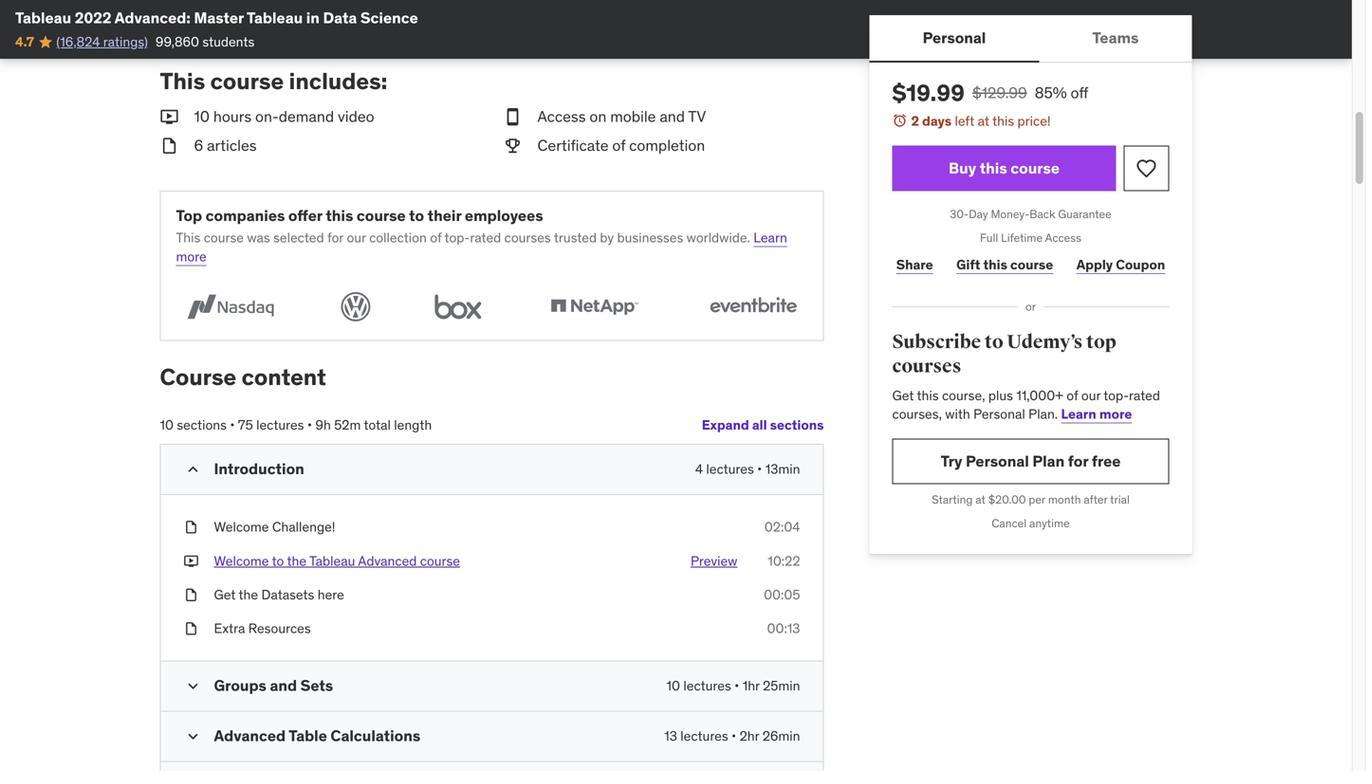 Task type: describe. For each thing, give the bounding box(es) containing it.
this for this course was selected for our collection of top-rated courses trusted by businesses worldwide.
[[176, 229, 201, 247]]

buy
[[949, 158, 977, 178]]

13 lectures • 2hr 26min
[[665, 728, 801, 745]]

small image for groups and sets
[[184, 677, 203, 696]]

anytime
[[1030, 516, 1070, 531]]

expand all sections
[[702, 416, 824, 434]]

with
[[946, 406, 971, 423]]

0 horizontal spatial rated
[[470, 229, 501, 247]]

00:05
[[764, 586, 801, 604]]

top
[[1087, 331, 1117, 354]]

75
[[238, 417, 253, 434]]

teams button
[[1040, 15, 1193, 61]]

offer
[[288, 206, 322, 225]]

13
[[665, 728, 678, 745]]

0 vertical spatial for
[[327, 229, 344, 247]]

table
[[289, 727, 327, 746]]

this for buy
[[980, 158, 1008, 178]]

$20.00
[[989, 493, 1026, 507]]

4
[[696, 461, 703, 478]]

access on mobile and tv
[[538, 107, 706, 126]]

volkswagen image
[[335, 289, 377, 325]]

courses inside subscribe to udemy's top courses
[[893, 355, 962, 378]]

this for get
[[917, 387, 939, 404]]

11,000+
[[1017, 387, 1064, 404]]

1hr
[[743, 678, 760, 695]]

plus
[[989, 387, 1014, 404]]

to for welcome to the tableau advanced course
[[272, 553, 284, 570]]

• for introduction
[[758, 461, 762, 478]]

more for subscribe to udemy's top courses
[[1100, 406, 1133, 423]]

2hr
[[740, 728, 760, 745]]

lectures for introduction
[[707, 461, 754, 478]]

netapp image
[[540, 289, 649, 325]]

on
[[590, 107, 607, 126]]

advanced inside welcome to the tableau advanced course button
[[358, 553, 417, 570]]

1 horizontal spatial to
[[409, 206, 424, 225]]

all
[[752, 416, 767, 434]]

apply coupon
[[1077, 256, 1166, 273]]

0 vertical spatial of
[[613, 136, 626, 155]]

access inside 30-day money-back guarantee full lifetime access
[[1046, 231, 1082, 245]]

get for get the datasets here
[[214, 586, 236, 604]]

0 vertical spatial our
[[347, 229, 366, 247]]

total
[[364, 417, 391, 434]]

businesses
[[617, 229, 684, 247]]

subscribe to udemy's top courses
[[893, 331, 1117, 378]]

after
[[1084, 493, 1108, 507]]

trial
[[1111, 493, 1130, 507]]

eventbrite image
[[699, 289, 808, 325]]

(16,824
[[56, 33, 100, 50]]

starting at $20.00 per month after trial cancel anytime
[[932, 493, 1130, 531]]

wishlist image
[[1136, 157, 1158, 180]]

free
[[1092, 452, 1121, 471]]

small image for introduction
[[184, 461, 203, 480]]

4 lectures • 13min
[[696, 461, 801, 478]]

1 vertical spatial of
[[430, 229, 442, 247]]

1 vertical spatial advanced
[[214, 727, 286, 746]]

0 horizontal spatial top-
[[445, 229, 470, 247]]

here
[[318, 586, 344, 604]]

welcome challenge!
[[214, 519, 335, 536]]

tv
[[688, 107, 706, 126]]

9h 52m
[[316, 417, 361, 434]]

udemy's
[[1007, 331, 1083, 354]]

introduction
[[214, 460, 304, 479]]

learn more link for subscribe to udemy's top courses
[[1062, 406, 1133, 423]]

• for groups and sets
[[735, 678, 740, 695]]

this for gift
[[984, 256, 1008, 273]]

tableau 2022 advanced: master tableau in data science
[[15, 8, 418, 28]]

cancel
[[992, 516, 1027, 531]]

2022
[[75, 8, 112, 28]]

2 vertical spatial personal
[[966, 452, 1030, 471]]

learn more link for top companies offer this course to their employees
[[176, 229, 788, 265]]

10 hours on-demand video
[[194, 107, 375, 126]]

guarantee
[[1059, 207, 1112, 222]]

rated inside get this course, plus 11,000+ of our top-rated courses, with personal plan.
[[1129, 387, 1161, 404]]

video
[[338, 107, 375, 126]]

• for advanced table calculations
[[732, 728, 737, 745]]

full
[[980, 231, 999, 245]]

1 vertical spatial the
[[239, 586, 258, 604]]

this right offer
[[326, 206, 353, 225]]

datasets
[[261, 586, 315, 604]]

get this course, plus 11,000+ of our top-rated courses, with personal plan.
[[893, 387, 1161, 423]]

small image for certificate
[[504, 135, 522, 157]]

10 sections • 75 lectures • 9h 52m total length
[[160, 417, 432, 434]]

30-day money-back guarantee full lifetime access
[[950, 207, 1112, 245]]

top companies offer this course to their employees
[[176, 206, 543, 225]]

0 vertical spatial access
[[538, 107, 586, 126]]

tab list containing personal
[[870, 15, 1193, 63]]

small image for advanced table calculations
[[184, 728, 203, 747]]

apply coupon button
[[1073, 246, 1170, 284]]

2 xsmall image from the top
[[184, 552, 199, 571]]

welcome to the tableau advanced course
[[214, 553, 460, 570]]

box image
[[427, 289, 490, 325]]

groups
[[214, 676, 267, 696]]

their
[[428, 206, 462, 225]]

selected
[[273, 229, 324, 247]]

99,860
[[156, 33, 199, 50]]

master
[[194, 8, 244, 28]]

days
[[923, 112, 952, 130]]

off
[[1071, 83, 1089, 103]]

to for subscribe to udemy's top courses
[[985, 331, 1004, 354]]

subscribe
[[893, 331, 982, 354]]

tableau inside button
[[309, 553, 355, 570]]

course
[[160, 363, 237, 391]]

plan
[[1033, 452, 1065, 471]]

10:22
[[768, 553, 801, 570]]

collection
[[369, 229, 427, 247]]

completion
[[629, 136, 705, 155]]

lifetime
[[1001, 231, 1043, 245]]

10 for 10 sections • 75 lectures • 9h 52m total length
[[160, 417, 174, 434]]

includes:
[[289, 67, 388, 95]]

personal button
[[870, 15, 1040, 61]]

26min
[[763, 728, 801, 745]]

lectures for groups and sets
[[684, 678, 732, 695]]

learn for top companies offer this course to their employees
[[754, 229, 788, 247]]

4.7
[[15, 33, 34, 50]]

calculations
[[331, 727, 421, 746]]

learn more for subscribe to udemy's top courses
[[1062, 406, 1133, 423]]

at inside starting at $20.00 per month after trial cancel anytime
[[976, 493, 986, 507]]

share button
[[893, 246, 938, 284]]

top- inside get this course, plus 11,000+ of our top-rated courses, with personal plan.
[[1104, 387, 1129, 404]]

6 articles
[[194, 136, 257, 155]]

this course includes:
[[160, 67, 388, 95]]

• left 75 at the bottom left
[[230, 417, 235, 434]]

trusted
[[554, 229, 597, 247]]

lectures for advanced table calculations
[[681, 728, 729, 745]]

try
[[941, 452, 963, 471]]

month
[[1049, 493, 1081, 507]]



Task type: locate. For each thing, give the bounding box(es) containing it.
get for get this course, plus 11,000+ of our top-rated courses, with personal plan.
[[893, 387, 914, 404]]

2 vertical spatial of
[[1067, 387, 1079, 404]]

this down $129.99 at the top of page
[[993, 112, 1015, 130]]

data
[[323, 8, 357, 28]]

99,860 students
[[156, 33, 255, 50]]

get
[[893, 387, 914, 404], [214, 586, 236, 604]]

0 vertical spatial welcome
[[214, 519, 269, 536]]

welcome down introduction on the bottom of page
[[214, 519, 269, 536]]

0 horizontal spatial get
[[214, 586, 236, 604]]

lectures right 4
[[707, 461, 754, 478]]

more inside "link"
[[176, 248, 207, 265]]

0 vertical spatial 10
[[194, 107, 210, 126]]

0 horizontal spatial more
[[176, 248, 207, 265]]

• left 1hr
[[735, 678, 740, 695]]

personal up '$19.99'
[[923, 28, 986, 47]]

left
[[955, 112, 975, 130]]

course,
[[942, 387, 986, 404]]

gift this course
[[957, 256, 1054, 273]]

10 for 10 hours on-demand video
[[194, 107, 210, 126]]

1 vertical spatial and
[[270, 676, 297, 696]]

1 horizontal spatial 10
[[194, 107, 210, 126]]

1 horizontal spatial the
[[287, 553, 307, 570]]

top-
[[445, 229, 470, 247], [1104, 387, 1129, 404]]

1 vertical spatial this
[[176, 229, 201, 247]]

get inside get this course, plus 11,000+ of our top-rated courses, with personal plan.
[[893, 387, 914, 404]]

0 vertical spatial personal
[[923, 28, 986, 47]]

•
[[230, 417, 235, 434], [307, 417, 312, 434], [758, 461, 762, 478], [735, 678, 740, 695], [732, 728, 737, 745]]

at left $20.00
[[976, 493, 986, 507]]

2 small image from the left
[[504, 135, 522, 157]]

0 vertical spatial the
[[287, 553, 307, 570]]

0 horizontal spatial and
[[270, 676, 297, 696]]

this right gift
[[984, 256, 1008, 273]]

0 horizontal spatial sections
[[177, 417, 227, 434]]

the down the challenge!
[[287, 553, 307, 570]]

1 horizontal spatial for
[[1068, 452, 1089, 471]]

to inside subscribe to udemy's top courses
[[985, 331, 1004, 354]]

welcome for welcome to the tableau advanced course
[[214, 553, 269, 570]]

1 horizontal spatial top-
[[1104, 387, 1129, 404]]

0 horizontal spatial tableau
[[15, 8, 71, 28]]

tableau left in
[[247, 8, 303, 28]]

personal
[[923, 28, 986, 47], [974, 406, 1026, 423], [966, 452, 1030, 471]]

extra resources
[[214, 620, 311, 637]]

$19.99 $129.99 85% off
[[893, 79, 1089, 107]]

tableau up '4.7'
[[15, 8, 71, 28]]

1 horizontal spatial access
[[1046, 231, 1082, 245]]

top- down the their
[[445, 229, 470, 247]]

of down the their
[[430, 229, 442, 247]]

courses,
[[893, 406, 942, 423]]

lectures right 13
[[681, 728, 729, 745]]

get the datasets here
[[214, 586, 344, 604]]

0 vertical spatial get
[[893, 387, 914, 404]]

to left udemy's
[[985, 331, 1004, 354]]

this down 'top'
[[176, 229, 201, 247]]

1 horizontal spatial rated
[[1129, 387, 1161, 404]]

course content
[[160, 363, 326, 391]]

personal down plus
[[974, 406, 1026, 423]]

0 horizontal spatial for
[[327, 229, 344, 247]]

0 horizontal spatial our
[[347, 229, 366, 247]]

1 horizontal spatial sections
[[770, 416, 824, 434]]

and left tv
[[660, 107, 685, 126]]

hours
[[213, 107, 252, 126]]

try personal plan for free link
[[893, 439, 1170, 484]]

personal inside button
[[923, 28, 986, 47]]

small image left certificate
[[504, 135, 522, 157]]

0 horizontal spatial access
[[538, 107, 586, 126]]

the inside button
[[287, 553, 307, 570]]

at right left
[[978, 112, 990, 130]]

back
[[1030, 207, 1056, 222]]

this for this course includes:
[[160, 67, 205, 95]]

length
[[394, 417, 432, 434]]

content
[[242, 363, 326, 391]]

of down access on mobile and tv
[[613, 136, 626, 155]]

lectures left 1hr
[[684, 678, 732, 695]]

2 horizontal spatial tableau
[[309, 553, 355, 570]]

25min
[[763, 678, 801, 695]]

1 vertical spatial at
[[976, 493, 986, 507]]

on-
[[255, 107, 279, 126]]

was
[[247, 229, 270, 247]]

learn more link down employees
[[176, 229, 788, 265]]

1 vertical spatial xsmall image
[[184, 552, 199, 571]]

share
[[897, 256, 934, 273]]

alarm image
[[893, 113, 908, 128]]

xsmall image for extra resources
[[184, 620, 199, 638]]

1 sections from the left
[[770, 416, 824, 434]]

1 vertical spatial personal
[[974, 406, 1026, 423]]

per
[[1029, 493, 1046, 507]]

$129.99
[[973, 83, 1028, 103]]

1 horizontal spatial more
[[1100, 406, 1133, 423]]

welcome down the welcome challenge!
[[214, 553, 269, 570]]

tab list
[[870, 15, 1193, 63]]

coupon
[[1116, 256, 1166, 273]]

more for top companies offer this course to their employees
[[176, 248, 207, 265]]

learn right plan.
[[1062, 406, 1097, 423]]

preview
[[691, 553, 738, 570]]

2 vertical spatial xsmall image
[[184, 620, 199, 638]]

10 for 10 lectures • 1hr 25min
[[667, 678, 681, 695]]

small image
[[160, 135, 179, 157], [504, 135, 522, 157]]

top- down the top
[[1104, 387, 1129, 404]]

advanced
[[358, 553, 417, 570], [214, 727, 286, 746]]

1 vertical spatial top-
[[1104, 387, 1129, 404]]

1 vertical spatial to
[[985, 331, 1004, 354]]

0 horizontal spatial of
[[430, 229, 442, 247]]

1 vertical spatial get
[[214, 586, 236, 604]]

0 horizontal spatial learn more link
[[176, 229, 788, 265]]

0 horizontal spatial courses
[[505, 229, 551, 247]]

1 horizontal spatial small image
[[504, 135, 522, 157]]

0 vertical spatial courses
[[505, 229, 551, 247]]

0 horizontal spatial the
[[239, 586, 258, 604]]

1 vertical spatial more
[[1100, 406, 1133, 423]]

articles
[[207, 136, 257, 155]]

to up get the datasets here
[[272, 553, 284, 570]]

00:13
[[767, 620, 801, 637]]

our
[[347, 229, 366, 247], [1082, 387, 1101, 404]]

to inside welcome to the tableau advanced course button
[[272, 553, 284, 570]]

sections inside dropdown button
[[770, 416, 824, 434]]

ratings)
[[103, 33, 148, 50]]

for down top companies offer this course to their employees
[[327, 229, 344, 247]]

0 vertical spatial top-
[[445, 229, 470, 247]]

sections left 75 at the bottom left
[[177, 417, 227, 434]]

this down 99,860
[[160, 67, 205, 95]]

1 horizontal spatial courses
[[893, 355, 962, 378]]

gift this course link
[[953, 246, 1058, 284]]

1 vertical spatial learn more
[[1062, 406, 1133, 423]]

1 vertical spatial 10
[[160, 417, 174, 434]]

access up certificate
[[538, 107, 586, 126]]

0 vertical spatial learn more link
[[176, 229, 788, 265]]

1 vertical spatial courses
[[893, 355, 962, 378]]

this right buy
[[980, 158, 1008, 178]]

our inside get this course, plus 11,000+ of our top-rated courses, with personal plan.
[[1082, 387, 1101, 404]]

to left the their
[[409, 206, 424, 225]]

• left 9h 52m
[[307, 417, 312, 434]]

2 vertical spatial 10
[[667, 678, 681, 695]]

groups and sets
[[214, 676, 333, 696]]

0 vertical spatial to
[[409, 206, 424, 225]]

0 vertical spatial rated
[[470, 229, 501, 247]]

1 horizontal spatial our
[[1082, 387, 1101, 404]]

13min
[[766, 461, 801, 478]]

this course was selected for our collection of top-rated courses trusted by businesses worldwide.
[[176, 229, 751, 247]]

day
[[969, 207, 989, 222]]

teams
[[1093, 28, 1139, 47]]

0 horizontal spatial small image
[[160, 135, 179, 157]]

personal inside get this course, plus 11,000+ of our top-rated courses, with personal plan.
[[974, 406, 1026, 423]]

2 sections from the left
[[177, 417, 227, 434]]

0 vertical spatial advanced
[[358, 553, 417, 570]]

welcome for welcome challenge!
[[214, 519, 269, 536]]

the up extra resources
[[239, 586, 258, 604]]

starting
[[932, 493, 973, 507]]

more down 'top'
[[176, 248, 207, 265]]

0 vertical spatial this
[[160, 67, 205, 95]]

mobile
[[610, 107, 656, 126]]

1 vertical spatial learn
[[1062, 406, 1097, 423]]

1 horizontal spatial learn
[[1062, 406, 1097, 423]]

learn more
[[176, 229, 788, 265], [1062, 406, 1133, 423]]

1 vertical spatial access
[[1046, 231, 1082, 245]]

buy this course button
[[893, 146, 1117, 191]]

nasdaq image
[[176, 289, 285, 325]]

learn more down employees
[[176, 229, 788, 265]]

for left free at the bottom of page
[[1068, 452, 1089, 471]]

1 vertical spatial for
[[1068, 452, 1089, 471]]

10 up 6
[[194, 107, 210, 126]]

by
[[600, 229, 614, 247]]

welcome inside welcome to the tableau advanced course button
[[214, 553, 269, 570]]

1 welcome from the top
[[214, 519, 269, 536]]

2 horizontal spatial to
[[985, 331, 1004, 354]]

courses down subscribe
[[893, 355, 962, 378]]

money-
[[991, 207, 1030, 222]]

advanced table calculations
[[214, 727, 421, 746]]

courses down employees
[[505, 229, 551, 247]]

to
[[409, 206, 424, 225], [985, 331, 1004, 354], [272, 553, 284, 570]]

top
[[176, 206, 202, 225]]

learn more up free at the bottom of page
[[1062, 406, 1133, 423]]

learn for subscribe to udemy's top courses
[[1062, 406, 1097, 423]]

lectures right 75 at the bottom left
[[256, 417, 304, 434]]

10 down course
[[160, 417, 174, 434]]

1 vertical spatial rated
[[1129, 387, 1161, 404]]

sets
[[301, 676, 333, 696]]

lectures
[[256, 417, 304, 434], [707, 461, 754, 478], [684, 678, 732, 695], [681, 728, 729, 745]]

plan.
[[1029, 406, 1058, 423]]

0 vertical spatial and
[[660, 107, 685, 126]]

0 horizontal spatial learn more
[[176, 229, 788, 265]]

1 vertical spatial welcome
[[214, 553, 269, 570]]

10 up 13
[[667, 678, 681, 695]]

3 xsmall image from the top
[[184, 620, 199, 638]]

learn more for top companies offer this course to their employees
[[176, 229, 788, 265]]

extra
[[214, 620, 245, 637]]

1 horizontal spatial and
[[660, 107, 685, 126]]

for inside try personal plan for free link
[[1068, 452, 1089, 471]]

xsmall image
[[184, 586, 199, 605]]

0 vertical spatial at
[[978, 112, 990, 130]]

1 horizontal spatial get
[[893, 387, 914, 404]]

1 horizontal spatial advanced
[[358, 553, 417, 570]]

10 lectures • 1hr 25min
[[667, 678, 801, 695]]

this inside get this course, plus 11,000+ of our top-rated courses, with personal plan.
[[917, 387, 939, 404]]

of inside get this course, plus 11,000+ of our top-rated courses, with personal plan.
[[1067, 387, 1079, 404]]

2 welcome from the top
[[214, 553, 269, 570]]

this inside button
[[980, 158, 1008, 178]]

0 horizontal spatial 10
[[160, 417, 174, 434]]

personal up $20.00
[[966, 452, 1030, 471]]

2
[[912, 112, 920, 130]]

small image for 6
[[160, 135, 179, 157]]

buy this course
[[949, 158, 1060, 178]]

1 horizontal spatial of
[[613, 136, 626, 155]]

small image left 6
[[160, 135, 179, 157]]

our right 11,000+
[[1082, 387, 1101, 404]]

access
[[538, 107, 586, 126], [1046, 231, 1082, 245]]

tableau up here
[[309, 553, 355, 570]]

1 horizontal spatial tableau
[[247, 8, 303, 28]]

(16,824 ratings)
[[56, 33, 148, 50]]

85%
[[1035, 83, 1067, 103]]

1 small image from the left
[[160, 135, 179, 157]]

thrive in your career element
[[160, 0, 824, 22]]

0 vertical spatial more
[[176, 248, 207, 265]]

our down top companies offer this course to their employees
[[347, 229, 366, 247]]

get up courses,
[[893, 387, 914, 404]]

this up courses,
[[917, 387, 939, 404]]

xsmall image for welcome challenge!
[[184, 518, 199, 537]]

xsmall image
[[184, 518, 199, 537], [184, 552, 199, 571], [184, 620, 199, 638]]

0 vertical spatial learn more
[[176, 229, 788, 265]]

0 horizontal spatial advanced
[[214, 727, 286, 746]]

small image
[[160, 107, 179, 128], [504, 107, 522, 128], [184, 461, 203, 480], [184, 677, 203, 696], [184, 728, 203, 747]]

2 horizontal spatial 10
[[667, 678, 681, 695]]

more up free at the bottom of page
[[1100, 406, 1133, 423]]

of right 11,000+
[[1067, 387, 1079, 404]]

challenge!
[[272, 519, 335, 536]]

access down back
[[1046, 231, 1082, 245]]

gift
[[957, 256, 981, 273]]

10
[[194, 107, 210, 126], [160, 417, 174, 434], [667, 678, 681, 695]]

2 horizontal spatial of
[[1067, 387, 1079, 404]]

1 horizontal spatial learn more link
[[1062, 406, 1133, 423]]

0 vertical spatial xsmall image
[[184, 518, 199, 537]]

price!
[[1018, 112, 1051, 130]]

1 horizontal spatial learn more
[[1062, 406, 1133, 423]]

learn more link up free at the bottom of page
[[1062, 406, 1133, 423]]

2 days left at this price!
[[912, 112, 1051, 130]]

• left the 2hr
[[732, 728, 737, 745]]

30-
[[950, 207, 969, 222]]

1 xsmall image from the top
[[184, 518, 199, 537]]

and left sets
[[270, 676, 297, 696]]

advanced:
[[115, 8, 191, 28]]

2 vertical spatial to
[[272, 553, 284, 570]]

courses
[[505, 229, 551, 247], [893, 355, 962, 378]]

learn
[[754, 229, 788, 247], [1062, 406, 1097, 423]]

sections right all on the bottom of page
[[770, 416, 824, 434]]

get right xsmall icon on the left of the page
[[214, 586, 236, 604]]

0 horizontal spatial learn
[[754, 229, 788, 247]]

expand all sections button
[[702, 406, 824, 444]]

0 vertical spatial learn
[[754, 229, 788, 247]]

• left 13min
[[758, 461, 762, 478]]

6
[[194, 136, 203, 155]]

1 vertical spatial our
[[1082, 387, 1101, 404]]

sections
[[770, 416, 824, 434], [177, 417, 227, 434]]

demand
[[279, 107, 334, 126]]

1 vertical spatial learn more link
[[1062, 406, 1133, 423]]

0 horizontal spatial to
[[272, 553, 284, 570]]

learn right worldwide.
[[754, 229, 788, 247]]

this
[[160, 67, 205, 95], [176, 229, 201, 247]]



Task type: vqa. For each thing, say whether or not it's contained in the screenshot.
Learn in Learn more
yes



